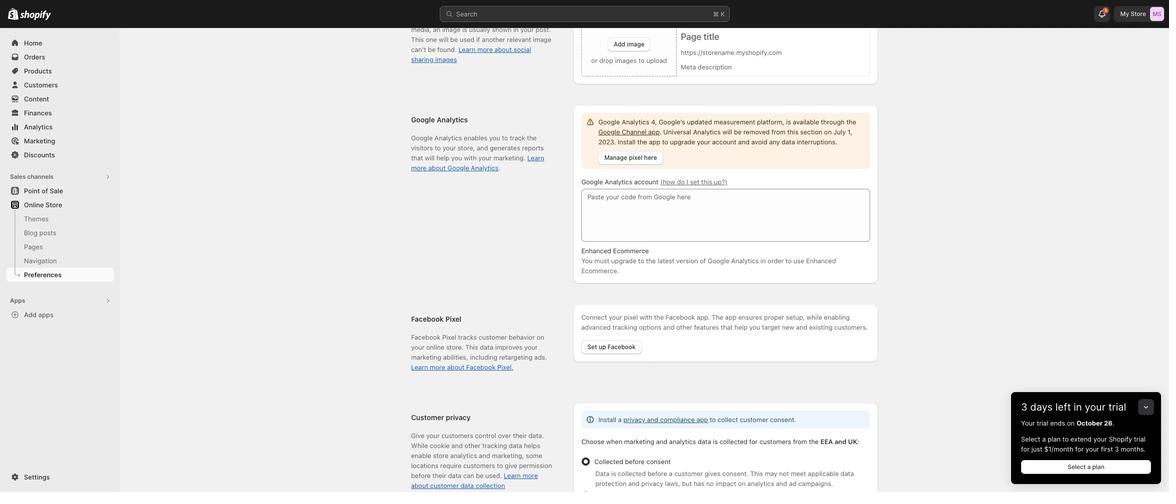 Task type: vqa. For each thing, say whether or not it's contained in the screenshot.
Point of Sale button on the left
yes



Task type: locate. For each thing, give the bounding box(es) containing it.
1
[[1105, 8, 1107, 13]]

.
[[1113, 420, 1115, 428]]

⌘ k
[[713, 10, 725, 18]]

first
[[1101, 446, 1114, 454]]

trial inside dropdown button
[[1109, 402, 1127, 414]]

in
[[1074, 402, 1083, 414]]

for left just
[[1022, 446, 1030, 454]]

0 vertical spatial plan
[[1048, 436, 1061, 444]]

of
[[42, 187, 48, 195]]

0 vertical spatial trial
[[1109, 402, 1127, 414]]

3 days left in your trial
[[1022, 402, 1127, 414]]

your trial ends on october 26 .
[[1022, 420, 1115, 428]]

preferences
[[24, 271, 62, 279]]

3
[[1022, 402, 1028, 414], [1115, 446, 1120, 454]]

0 vertical spatial select
[[1022, 436, 1041, 444]]

1 vertical spatial trial
[[1037, 420, 1049, 428]]

select
[[1022, 436, 1041, 444], [1068, 464, 1086, 471]]

1 horizontal spatial for
[[1076, 446, 1084, 454]]

1 horizontal spatial 3
[[1115, 446, 1120, 454]]

your
[[1085, 402, 1106, 414], [1094, 436, 1108, 444], [1086, 446, 1100, 454]]

a down the select a plan to extend your shopify trial for just $1/month for your first 3 months.
[[1088, 464, 1091, 471]]

1 vertical spatial a
[[1088, 464, 1091, 471]]

1 vertical spatial 3
[[1115, 446, 1120, 454]]

2 vertical spatial trial
[[1135, 436, 1146, 444]]

navigation
[[24, 257, 57, 265]]

1 vertical spatial store
[[46, 201, 62, 209]]

for
[[1022, 446, 1030, 454], [1076, 446, 1084, 454]]

a up just
[[1043, 436, 1046, 444]]

1 for from the left
[[1022, 446, 1030, 454]]

sale
[[50, 187, 63, 195]]

0 horizontal spatial select
[[1022, 436, 1041, 444]]

navigation link
[[6, 254, 114, 268]]

0 vertical spatial your
[[1085, 402, 1106, 414]]

0 horizontal spatial a
[[1043, 436, 1046, 444]]

0 vertical spatial a
[[1043, 436, 1046, 444]]

1 vertical spatial plan
[[1093, 464, 1105, 471]]

1 vertical spatial select
[[1068, 464, 1086, 471]]

26
[[1105, 420, 1113, 428]]

your up first
[[1094, 436, 1108, 444]]

a
[[1043, 436, 1046, 444], [1088, 464, 1091, 471]]

trial up the .
[[1109, 402, 1127, 414]]

0 vertical spatial store
[[1131, 10, 1147, 18]]

1 horizontal spatial select
[[1068, 464, 1086, 471]]

months.
[[1121, 446, 1146, 454]]

plan up $1/month
[[1048, 436, 1061, 444]]

0 horizontal spatial for
[[1022, 446, 1030, 454]]

select for select a plan to extend your shopify trial for just $1/month for your first 3 months.
[[1022, 436, 1041, 444]]

store right the my
[[1131, 10, 1147, 18]]

0 horizontal spatial store
[[46, 201, 62, 209]]

3 up your
[[1022, 402, 1028, 414]]

left
[[1056, 402, 1071, 414]]

$1/month
[[1045, 446, 1074, 454]]

select for select a plan
[[1068, 464, 1086, 471]]

k
[[721, 10, 725, 18]]

a for select a plan to extend your shopify trial for just $1/month for your first 3 months.
[[1043, 436, 1046, 444]]

my
[[1121, 10, 1130, 18]]

add apps
[[24, 311, 54, 319]]

⌘
[[713, 10, 719, 18]]

0 vertical spatial 3
[[1022, 402, 1028, 414]]

1 horizontal spatial plan
[[1093, 464, 1105, 471]]

plan inside the select a plan to extend your shopify trial for just $1/month for your first 3 months.
[[1048, 436, 1061, 444]]

select inside the select a plan to extend your shopify trial for just $1/month for your first 3 months.
[[1022, 436, 1041, 444]]

select up just
[[1022, 436, 1041, 444]]

for down extend
[[1076, 446, 1084, 454]]

your left first
[[1086, 446, 1100, 454]]

trial
[[1109, 402, 1127, 414], [1037, 420, 1049, 428], [1135, 436, 1146, 444]]

apps
[[10, 297, 25, 305]]

trial up months.
[[1135, 436, 1146, 444]]

1 horizontal spatial store
[[1131, 10, 1147, 18]]

online store
[[24, 201, 62, 209]]

extend
[[1071, 436, 1092, 444]]

select down the select a plan to extend your shopify trial for just $1/month for your first 3 months.
[[1068, 464, 1086, 471]]

1 horizontal spatial a
[[1088, 464, 1091, 471]]

2 for from the left
[[1076, 446, 1084, 454]]

1 horizontal spatial trial
[[1109, 402, 1127, 414]]

3 right first
[[1115, 446, 1120, 454]]

plan down first
[[1093, 464, 1105, 471]]

to
[[1063, 436, 1069, 444]]

store down sale
[[46, 201, 62, 209]]

my store
[[1121, 10, 1147, 18]]

on
[[1068, 420, 1075, 428]]

themes
[[24, 215, 49, 223]]

0 horizontal spatial trial
[[1037, 420, 1049, 428]]

store
[[1131, 10, 1147, 18], [46, 201, 62, 209]]

plan
[[1048, 436, 1061, 444], [1093, 464, 1105, 471]]

pages
[[24, 243, 43, 251]]

posts
[[39, 229, 56, 237]]

marketing link
[[6, 134, 114, 148]]

plan for select a plan to extend your shopify trial for just $1/month for your first 3 months.
[[1048, 436, 1061, 444]]

a inside the select a plan to extend your shopify trial for just $1/month for your first 3 months.
[[1043, 436, 1046, 444]]

sales channels button
[[6, 170, 114, 184]]

days
[[1031, 402, 1053, 414]]

your up "october"
[[1085, 402, 1106, 414]]

trial right your
[[1037, 420, 1049, 428]]

2 horizontal spatial trial
[[1135, 436, 1146, 444]]

plan inside select a plan link
[[1093, 464, 1105, 471]]

discounts
[[24, 151, 55, 159]]

customers
[[24, 81, 58, 89]]

sales
[[10, 173, 26, 181]]

store for online store
[[46, 201, 62, 209]]

0 horizontal spatial plan
[[1048, 436, 1061, 444]]

october
[[1077, 420, 1103, 428]]

your
[[1022, 420, 1036, 428]]

settings link
[[6, 471, 114, 485]]

0 horizontal spatial 3
[[1022, 402, 1028, 414]]



Task type: describe. For each thing, give the bounding box(es) containing it.
just
[[1032, 446, 1043, 454]]

blog posts link
[[6, 226, 114, 240]]

orders
[[24, 53, 45, 61]]

point
[[24, 187, 40, 195]]

home
[[24, 39, 42, 47]]

plan for select a plan
[[1093, 464, 1105, 471]]

analytics link
[[6, 120, 114, 134]]

pages link
[[6, 240, 114, 254]]

3 inside dropdown button
[[1022, 402, 1028, 414]]

select a plan to extend your shopify trial for just $1/month for your first 3 months.
[[1022, 436, 1146, 454]]

home link
[[6, 36, 114, 50]]

select a plan
[[1068, 464, 1105, 471]]

store for my store
[[1131, 10, 1147, 18]]

3 days left in your trial element
[[1012, 419, 1162, 485]]

apps
[[38, 311, 54, 319]]

shopify image
[[8, 8, 19, 20]]

channels
[[27, 173, 54, 181]]

point of sale button
[[0, 184, 120, 198]]

orders link
[[6, 50, 114, 64]]

1 button
[[1095, 6, 1111, 22]]

online store link
[[6, 198, 114, 212]]

blog posts
[[24, 229, 56, 237]]

marketing
[[24, 137, 55, 145]]

shopify image
[[20, 10, 51, 20]]

preferences link
[[6, 268, 114, 282]]

your inside 3 days left in your trial dropdown button
[[1085, 402, 1106, 414]]

shopify
[[1109, 436, 1133, 444]]

apps button
[[6, 294, 114, 308]]

content
[[24, 95, 49, 103]]

customers link
[[6, 78, 114, 92]]

add apps button
[[6, 308, 114, 322]]

finances link
[[6, 106, 114, 120]]

a for select a plan
[[1088, 464, 1091, 471]]

2 vertical spatial your
[[1086, 446, 1100, 454]]

point of sale link
[[6, 184, 114, 198]]

trial inside the select a plan to extend your shopify trial for just $1/month for your first 3 months.
[[1135, 436, 1146, 444]]

themes link
[[6, 212, 114, 226]]

1 vertical spatial your
[[1094, 436, 1108, 444]]

online
[[24, 201, 44, 209]]

settings
[[24, 474, 50, 482]]

sales channels
[[10, 173, 54, 181]]

my store image
[[1151, 7, 1165, 21]]

ends
[[1051, 420, 1066, 428]]

3 inside the select a plan to extend your shopify trial for just $1/month for your first 3 months.
[[1115, 446, 1120, 454]]

content link
[[6, 92, 114, 106]]

point of sale
[[24, 187, 63, 195]]

products link
[[6, 64, 114, 78]]

analytics
[[24, 123, 53, 131]]

3 days left in your trial button
[[1012, 393, 1162, 414]]

finances
[[24, 109, 52, 117]]

select a plan link
[[1022, 461, 1152, 475]]

add
[[24, 311, 37, 319]]

search
[[456, 10, 478, 18]]

products
[[24, 67, 52, 75]]

discounts link
[[6, 148, 114, 162]]

blog
[[24, 229, 38, 237]]



